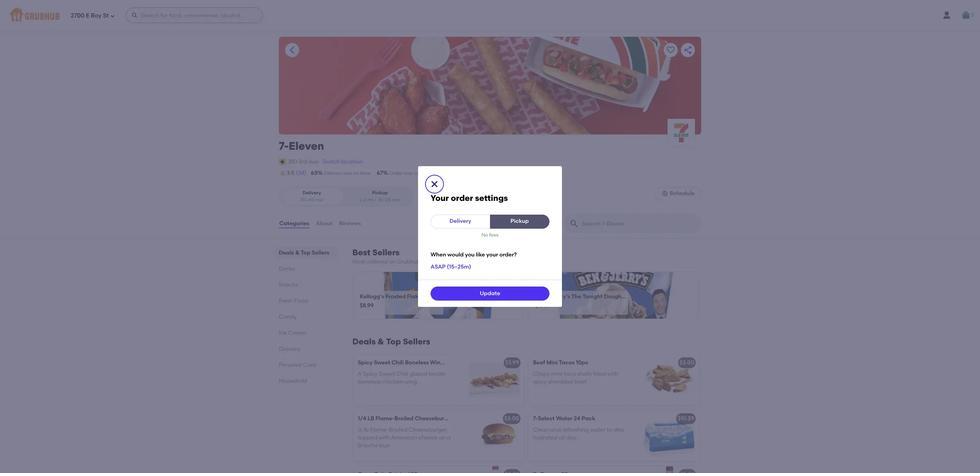 Task type: locate. For each thing, give the bounding box(es) containing it.
0 horizontal spatial on
[[353, 171, 359, 176]]

wings
[[430, 360, 447, 366]]

sweet inside a spicy sweet chili glazed tender boneless chicken wing
[[379, 371, 395, 377]]

all
[[559, 435, 565, 441]]

delivery inside button
[[450, 218, 471, 225]]

top up drinks tab
[[301, 250, 311, 256]]

1 horizontal spatial on
[[389, 259, 396, 265]]

cream
[[288, 330, 307, 336]]

deals & top sellers up drinks tab
[[279, 250, 329, 256]]

1 horizontal spatial sellers
[[372, 248, 400, 257]]

0 vertical spatial 7-
[[279, 139, 289, 153]]

1 horizontal spatial delivery
[[324, 171, 342, 176]]

min right the 30–45 on the left top of page
[[315, 197, 324, 202]]

0 horizontal spatial deals
[[279, 250, 294, 256]]

spicy
[[358, 360, 373, 366], [363, 371, 377, 377]]

1 vertical spatial deals & top sellers
[[352, 337, 430, 347]]

2 vertical spatial delivery
[[450, 218, 471, 225]]

0 vertical spatial on
[[353, 171, 359, 176]]

pickup inside pickup 2.2 mi • 15–25 min
[[372, 190, 388, 196]]

option group containing delivery 30–45 min
[[279, 187, 413, 207]]

$3.00 for crispy mini taco shells filled with spicy shredded beef.
[[680, 360, 694, 366]]

2700
[[71, 12, 84, 19]]

1 horizontal spatial $3.00
[[680, 360, 694, 366]]

& up spicy sweet chili boneless wings 8 count
[[378, 337, 384, 347]]

mini
[[547, 360, 558, 366]]

0 horizontal spatial sellers
[[312, 250, 329, 256]]

2 min from the left
[[392, 197, 400, 202]]

broiled for cheeseburger,
[[389, 427, 407, 433]]

0 horizontal spatial delivery
[[303, 190, 321, 196]]

pickup button
[[490, 215, 550, 229]]

min
[[315, 197, 324, 202], [392, 197, 400, 202]]

top up spicy sweet chili boneless wings 8 count
[[386, 337, 401, 347]]

1 vertical spatial with
[[379, 435, 390, 441]]

switch location
[[322, 158, 363, 165]]

1 vertical spatial sweet
[[379, 371, 395, 377]]

snacks tab
[[279, 281, 334, 289]]

deals & top sellers
[[279, 250, 329, 256], [352, 337, 430, 347]]

1 vertical spatial broiled
[[389, 427, 407, 433]]

$9.49
[[535, 302, 549, 309]]

count
[[453, 360, 468, 366]]

grubhub
[[397, 259, 421, 265]]

was for 63
[[343, 171, 352, 176]]

1 vertical spatial 7-
[[533, 416, 538, 422]]

1 vertical spatial $3.00
[[504, 416, 519, 422]]

0 vertical spatial svg image
[[961, 11, 971, 20]]

snacks
[[279, 282, 298, 288]]

& up drinks tab
[[295, 250, 300, 256]]

ice
[[279, 330, 287, 336]]

1 vertical spatial deals
[[352, 337, 376, 347]]

1/4 lb flame-broiled cheeseburger image
[[465, 410, 524, 461]]

flame- inside ¼ lb flame-broiled cheeseburger, topped with american cheese on a brioche bun
[[370, 427, 389, 433]]

1 min from the left
[[315, 197, 324, 202]]

min right the 15–25
[[392, 197, 400, 202]]

broiled inside ¼ lb flame-broiled cheeseburger, topped with american cheese on a brioche bun
[[389, 427, 407, 433]]

with up bun
[[379, 435, 390, 441]]

top inside tab
[[301, 250, 311, 256]]

7- up 'clean' in the bottom right of the page
[[533, 416, 538, 422]]

1 vertical spatial delivery
[[303, 190, 321, 196]]

beef mini tacos 10pc image
[[640, 354, 699, 405]]

asap
[[431, 264, 446, 270]]

personal care tab
[[279, 361, 334, 369]]

on left the time
[[353, 171, 359, 176]]

2 horizontal spatial &
[[547, 293, 551, 300]]

flame- for lb
[[370, 427, 389, 433]]

pickup up order?
[[511, 218, 529, 225]]

when
[[431, 251, 446, 258]]

sellers up drinks tab
[[312, 250, 329, 256]]

cheeseburger,
[[409, 427, 448, 433]]

your
[[431, 193, 449, 203]]

and
[[550, 427, 561, 433]]

svg image
[[131, 12, 138, 18], [110, 13, 115, 18], [430, 179, 439, 189]]

0 vertical spatial broiled
[[395, 416, 414, 422]]

with
[[607, 371, 618, 377], [379, 435, 390, 441]]

deals up drinks
[[279, 250, 294, 256]]

shells
[[577, 371, 592, 377]]

caret left icon image
[[287, 45, 297, 55]]

0 horizontal spatial 7-
[[279, 139, 289, 153]]

beef mini tacos 10pc
[[533, 360, 589, 366]]

pickup up "•"
[[372, 190, 388, 196]]

0 vertical spatial &
[[295, 250, 300, 256]]

spicy up a at bottom
[[358, 360, 373, 366]]

2 vertical spatial on
[[439, 435, 446, 441]]

water
[[590, 427, 605, 433]]

candy tab
[[279, 313, 334, 321]]

switch location button
[[322, 158, 363, 166]]

0 vertical spatial sweet
[[374, 360, 390, 366]]

sellers up ordered
[[372, 248, 400, 257]]

$3.00 for ¼ lb flame-broiled cheeseburger, topped with american cheese on a brioche bun
[[504, 416, 519, 422]]

0 vertical spatial $3.00
[[680, 360, 694, 366]]

2 horizontal spatial svg image
[[430, 179, 439, 189]]

on inside ¼ lb flame-broiled cheeseburger, topped with american cheese on a brioche bun
[[439, 435, 446, 441]]

chili up wing
[[396, 371, 408, 377]]

63
[[311, 170, 317, 176]]

was for 67
[[404, 171, 413, 176]]

1 vertical spatial spicy
[[363, 371, 377, 377]]

8
[[448, 360, 451, 366]]

0 horizontal spatial svg image
[[662, 191, 668, 197]]

cheese
[[419, 435, 438, 441]]

1 horizontal spatial svg image
[[131, 12, 138, 18]]

sellers up boneless
[[403, 337, 430, 347]]

was right order
[[404, 171, 413, 176]]

to
[[607, 427, 612, 433]]

$3.00
[[680, 360, 694, 366], [504, 416, 519, 422]]

on inside best sellers most ordered on grubhub
[[389, 259, 396, 265]]

delivery inside delivery 30–45 min
[[303, 190, 321, 196]]

was down location
[[343, 171, 352, 176]]

save this restaurant image
[[666, 45, 675, 55]]

7- for select
[[533, 416, 538, 422]]

chili
[[392, 360, 404, 366], [396, 371, 408, 377]]

1 horizontal spatial deals & top sellers
[[352, 337, 430, 347]]

0 horizontal spatial top
[[301, 250, 311, 256]]

1 horizontal spatial pickup
[[511, 218, 529, 225]]

delivery for delivery
[[450, 218, 471, 225]]

eleven
[[289, 139, 324, 153]]

ben
[[535, 293, 545, 300]]

delivery up the 30–45 on the left top of page
[[303, 190, 321, 196]]

drinks
[[279, 266, 295, 272]]

1 vertical spatial on
[[389, 259, 396, 265]]

pickup for pickup
[[511, 218, 529, 225]]

1 horizontal spatial min
[[392, 197, 400, 202]]

0 horizontal spatial min
[[315, 197, 324, 202]]

svg image
[[961, 11, 971, 20], [662, 191, 668, 197]]

1 vertical spatial flame-
[[370, 427, 389, 433]]

location
[[341, 158, 363, 165]]

main navigation navigation
[[0, 0, 980, 31]]

filled
[[593, 371, 606, 377]]

0 horizontal spatial pickup
[[372, 190, 388, 196]]

0 vertical spatial with
[[607, 371, 618, 377]]

the
[[571, 293, 581, 300]]

on left a
[[439, 435, 446, 441]]

brioche
[[358, 442, 378, 449]]

update
[[480, 290, 500, 297]]

svg image inside schedule button
[[662, 191, 668, 197]]

share icon image
[[683, 45, 693, 55]]

1 vertical spatial &
[[547, 293, 551, 300]]

1 horizontal spatial was
[[404, 171, 413, 176]]

1 vertical spatial chili
[[396, 371, 408, 377]]

810 3rd ave button
[[288, 158, 319, 166]]

fresh food tab
[[279, 297, 334, 305]]

care
[[303, 362, 316, 368]]

pickup inside "button"
[[511, 218, 529, 225]]

delivery down the switch
[[324, 171, 342, 176]]

on right ordered
[[389, 259, 396, 265]]

& right ben
[[547, 293, 551, 300]]

refreshing
[[562, 427, 589, 433]]

1 horizontal spatial with
[[607, 371, 618, 377]]

was
[[343, 171, 352, 176], [404, 171, 413, 176]]

1 horizontal spatial svg image
[[961, 11, 971, 20]]

pickup
[[372, 190, 388, 196], [511, 218, 529, 225]]

option group
[[279, 187, 413, 207]]

jerry's
[[552, 293, 570, 300]]

1 horizontal spatial 7-
[[533, 416, 538, 422]]

time
[[360, 171, 370, 176]]

deals
[[279, 250, 294, 256], [352, 337, 376, 347]]

chili up a spicy sweet chili glazed tender boneless chicken wing
[[392, 360, 404, 366]]

2 horizontal spatial on
[[439, 435, 446, 441]]

svg image inside 3 button
[[961, 11, 971, 20]]

0 vertical spatial flame-
[[376, 416, 395, 422]]

&
[[295, 250, 300, 256], [547, 293, 551, 300], [378, 337, 384, 347]]

chicken
[[383, 379, 403, 385]]

sellers inside deals & top sellers tab
[[312, 250, 329, 256]]

deals up a at bottom
[[352, 337, 376, 347]]

7- up "subscription pass" "image"
[[279, 139, 289, 153]]

pack
[[582, 416, 595, 422]]

about button
[[316, 210, 333, 238]]

1 vertical spatial pickup
[[511, 218, 529, 225]]

magnifying glass icon image
[[569, 219, 579, 228]]

3.5
[[287, 170, 294, 176]]

1 horizontal spatial &
[[378, 337, 384, 347]]

with right filled
[[607, 371, 618, 377]]

delivery down order
[[450, 218, 471, 225]]

1 vertical spatial svg image
[[662, 191, 668, 197]]

0 horizontal spatial was
[[343, 171, 352, 176]]

asap (15–25m)
[[431, 264, 471, 270]]

2 was from the left
[[404, 171, 413, 176]]

correct
[[414, 171, 431, 176]]

1 was from the left
[[343, 171, 352, 176]]

1/4
[[358, 416, 366, 422]]

2 horizontal spatial delivery
[[450, 218, 471, 225]]

0 horizontal spatial &
[[295, 250, 300, 256]]

clean
[[533, 427, 549, 433]]

1 vertical spatial top
[[386, 337, 401, 347]]

0 vertical spatial deals & top sellers
[[279, 250, 329, 256]]

0 vertical spatial top
[[301, 250, 311, 256]]

0 vertical spatial delivery
[[324, 171, 342, 176]]

spicy up boneless
[[363, 371, 377, 377]]

0 vertical spatial pickup
[[372, 190, 388, 196]]

pickup for pickup 2.2 mi • 15–25 min
[[372, 190, 388, 196]]

drinks tab
[[279, 265, 334, 273]]

0 horizontal spatial with
[[379, 435, 390, 441]]

1 horizontal spatial deals
[[352, 337, 376, 347]]

on
[[353, 171, 359, 176], [389, 259, 396, 265], [439, 435, 446, 441]]

beef.
[[575, 379, 588, 385]]

food
[[294, 298, 308, 304]]

0 vertical spatial deals
[[279, 250, 294, 256]]

boneless
[[405, 360, 429, 366]]

deals & top sellers up spicy sweet chili boneless wings 8 count
[[352, 337, 430, 347]]

3rd
[[299, 158, 307, 165]]

0 horizontal spatial $3.00
[[504, 416, 519, 422]]

0 horizontal spatial deals & top sellers
[[279, 250, 329, 256]]

7-eleven
[[279, 139, 324, 153]]

switch
[[322, 158, 340, 165]]



Task type: vqa. For each thing, say whether or not it's contained in the screenshot.
Ice Cream tab
yes



Task type: describe. For each thing, give the bounding box(es) containing it.
7- for eleven
[[279, 139, 289, 153]]

wing
[[404, 379, 417, 385]]

delivery 30–45 min
[[300, 190, 324, 202]]

lb
[[368, 416, 374, 422]]

mi
[[368, 197, 373, 202]]

with inside ¼ lb flame-broiled cheeseburger, topped with american cheese on a brioche bun
[[379, 435, 390, 441]]

reviews button
[[339, 210, 361, 238]]

update button
[[431, 287, 550, 301]]

deals & top sellers inside tab
[[279, 250, 329, 256]]

save this restaurant button
[[664, 43, 678, 57]]

most
[[352, 259, 365, 265]]

3 button
[[961, 8, 974, 22]]

a spicy sweet chili glazed tender boneless chicken wing
[[358, 371, 446, 385]]

broiled for cheeseburger
[[395, 416, 414, 422]]

ben & jerry's the tonight dough... $9.49
[[535, 293, 626, 309]]

0 vertical spatial spicy
[[358, 360, 373, 366]]

reviews
[[339, 220, 361, 227]]

bun
[[379, 442, 390, 449]]

about
[[316, 220, 332, 227]]

ordered
[[366, 259, 388, 265]]

tender
[[428, 371, 446, 377]]

candy
[[279, 314, 297, 320]]

spicy
[[533, 379, 547, 385]]

st
[[103, 12, 109, 19]]

flame- for lb
[[376, 416, 395, 422]]

select
[[538, 416, 555, 422]]

beef
[[533, 360, 545, 366]]

min inside delivery 30–45 min
[[315, 197, 324, 202]]

order
[[389, 171, 403, 176]]

frosted
[[386, 293, 406, 300]]

delivery was on time
[[324, 171, 370, 176]]

tonight
[[583, 293, 603, 300]]

2 vertical spatial &
[[378, 337, 384, 347]]

fees
[[489, 232, 499, 238]]

personal care
[[279, 362, 316, 368]]

10pc
[[576, 360, 589, 366]]

(15–25m)
[[447, 264, 471, 270]]

coca cola original 20oz image
[[465, 466, 524, 473]]

(34)
[[296, 170, 306, 176]]

0 vertical spatial chili
[[392, 360, 404, 366]]

7-eleven logo image
[[668, 119, 695, 146]]

crispy
[[533, 371, 550, 377]]

fresh food
[[279, 298, 308, 304]]

crispy mini taco shells filled with spicy shredded beef.
[[533, 371, 618, 385]]

¼ lb flame-broiled cheeseburger, topped with american cheese on a brioche bun
[[358, 427, 451, 449]]

15–25
[[378, 197, 391, 202]]

2 horizontal spatial sellers
[[403, 337, 430, 347]]

1/4 lb flame-broiled cheeseburger
[[358, 416, 453, 422]]

chili inside a spicy sweet chili glazed tender boneless chicken wing
[[396, 371, 408, 377]]

deals & top sellers tab
[[279, 249, 334, 257]]

water
[[556, 416, 573, 422]]

spicy inside a spicy sweet chili glazed tender boneless chicken wing
[[363, 371, 377, 377]]

cheeseburger
[[415, 416, 453, 422]]

min inside pickup 2.2 mi • 15–25 min
[[392, 197, 400, 202]]

& inside deals & top sellers tab
[[295, 250, 300, 256]]

would
[[447, 251, 464, 258]]

star icon image
[[279, 169, 287, 177]]

ice cream
[[279, 330, 307, 336]]

stay
[[613, 427, 624, 433]]

mini
[[551, 371, 562, 377]]

1 horizontal spatial top
[[386, 337, 401, 347]]

svg image for schedule
[[662, 191, 668, 197]]

spicy sweet chili boneless wings 8 count
[[358, 360, 468, 366]]

delivery for delivery was on time
[[324, 171, 342, 176]]

24
[[574, 416, 580, 422]]

delivery for delivery 30–45 min
[[303, 190, 321, 196]]

7-select water 24 pack image
[[640, 410, 699, 461]]

asap (15–25m) button
[[431, 260, 471, 274]]

grocery tab
[[279, 345, 334, 353]]

american
[[391, 435, 417, 441]]

personal
[[279, 362, 302, 368]]

glazed
[[409, 371, 427, 377]]

13.5oz
[[425, 293, 442, 300]]

pickup 2.2 mi • 15–25 min
[[360, 190, 400, 202]]

spicy sweet chili boneless wings 8 count image
[[465, 354, 524, 405]]

tacos
[[559, 360, 575, 366]]

household tab
[[279, 377, 334, 385]]

kellogg's frosted flakes 13.5oz $8.99
[[360, 293, 442, 309]]

¼
[[358, 427, 363, 433]]

order was correct
[[389, 171, 431, 176]]

sellers inside best sellers most ordered on grubhub
[[372, 248, 400, 257]]

ice cream tab
[[279, 329, 334, 337]]

when would you like your order?
[[431, 251, 517, 258]]

schedule button
[[655, 187, 701, 201]]

•
[[375, 197, 377, 202]]

& inside ben & jerry's the tonight dough... $9.49
[[547, 293, 551, 300]]

0 horizontal spatial svg image
[[110, 13, 115, 18]]

schedule
[[670, 190, 695, 197]]

delivery button
[[431, 215, 490, 229]]

ave
[[309, 158, 318, 165]]

7-select water 24 pack
[[533, 416, 595, 422]]

with inside "crispy mini taco shells filled with spicy shredded beef."
[[607, 371, 618, 377]]

grocery
[[279, 346, 300, 352]]

roy
[[91, 12, 102, 19]]

your order settings
[[431, 193, 508, 203]]

$10.29
[[678, 416, 694, 422]]

e
[[86, 12, 89, 19]]

subscription pass image
[[279, 159, 287, 165]]

30–45
[[300, 197, 314, 202]]

settings
[[475, 193, 508, 203]]

$3.99
[[505, 360, 519, 366]]

categories button
[[279, 210, 310, 238]]

day.
[[566, 435, 577, 441]]

a
[[447, 435, 451, 441]]

3
[[971, 12, 974, 18]]

shredded
[[548, 379, 573, 385]]

svg image for 3
[[961, 11, 971, 20]]

dr pepper 20oz image
[[640, 466, 699, 473]]

no fees
[[482, 232, 499, 238]]

flakes
[[407, 293, 424, 300]]

a
[[358, 371, 362, 377]]

810
[[289, 158, 297, 165]]

you
[[465, 251, 475, 258]]

deals inside tab
[[279, 250, 294, 256]]

boneless
[[358, 379, 381, 385]]



